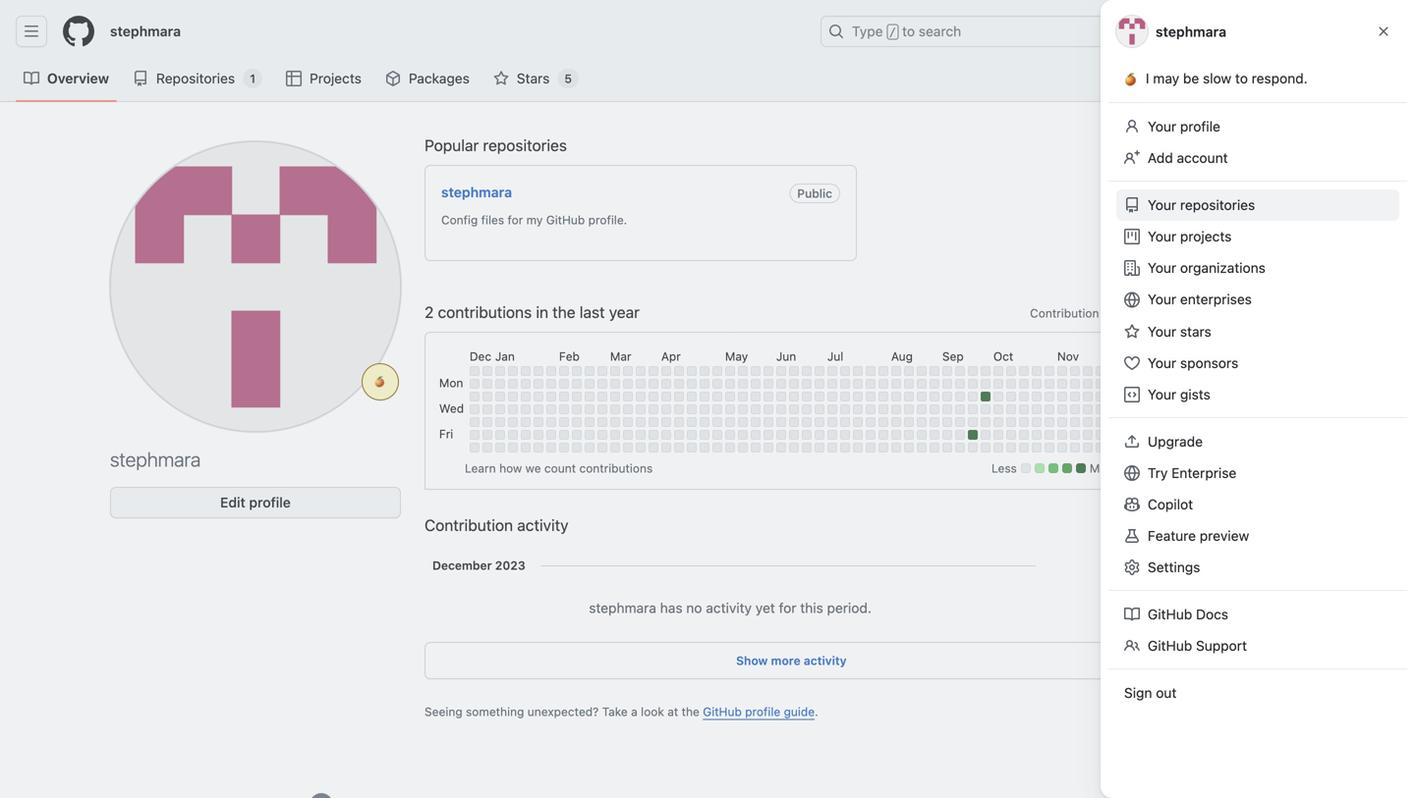 Task type: describe. For each thing, give the bounding box(es) containing it.
to inside button
[[1235, 70, 1248, 86]]

your for your sponsors
[[1148, 355, 1176, 371]]

learn how we count contributions link
[[465, 462, 653, 475]]

learn how we count contributions
[[465, 462, 653, 475]]

gists
[[1180, 387, 1210, 403]]

edit profile
[[220, 495, 291, 511]]

apr
[[661, 350, 681, 363]]

your gists
[[1148, 387, 1210, 403]]

show
[[736, 654, 768, 668]]

repositories for popular repositories
[[483, 136, 567, 155]]

your projects
[[1148, 228, 1232, 245]]

your repositories link
[[1116, 190, 1399, 221]]

may
[[725, 350, 748, 363]]

0 horizontal spatial 2023
[[495, 559, 525, 573]]

0 vertical spatial contributions
[[438, 303, 532, 322]]

upgrade
[[1148, 434, 1203, 450]]

sponsors
[[1180, 355, 1238, 371]]

search
[[919, 23, 961, 39]]

config
[[441, 213, 478, 227]]

2023 inside "link"
[[1205, 310, 1234, 324]]

feb
[[559, 350, 580, 363]]

profile for your profile
[[1180, 118, 1220, 135]]

1
[[250, 72, 255, 85]]

2
[[425, 303, 434, 322]]

jan
[[495, 350, 515, 363]]

2       contributions         in the last year
[[425, 303, 640, 322]]

stars
[[1180, 324, 1211, 340]]

close image
[[1376, 24, 1391, 39]]

1 vertical spatial stephmara link
[[441, 184, 512, 200]]

oct
[[993, 350, 1013, 363]]

may
[[1153, 70, 1179, 86]]

your for your repositories
[[1148, 197, 1176, 213]]

your for your projects
[[1148, 228, 1176, 245]]

projects
[[1180, 228, 1232, 245]]

your profile link
[[1116, 111, 1399, 142]]

github support link
[[1116, 631, 1399, 662]]

book image
[[24, 71, 39, 86]]

december
[[432, 559, 492, 573]]

github down github docs
[[1148, 638, 1192, 654]]

your for your organizations
[[1148, 260, 1176, 276]]

learn
[[465, 462, 496, 475]]

more
[[1090, 462, 1118, 475]]

your organizations
[[1148, 260, 1266, 276]]

package image
[[385, 71, 401, 86]]

something
[[466, 705, 524, 719]]

mon
[[439, 376, 463, 390]]

account
[[1177, 150, 1228, 166]]

your for your stars
[[1148, 324, 1176, 340]]

config files for my github profile.
[[441, 213, 627, 227]]

🍊
[[374, 375, 386, 389]]

no
[[686, 600, 702, 616]]

your for your profile
[[1148, 118, 1176, 135]]

in
[[536, 303, 548, 322]]

your stars
[[1148, 324, 1211, 340]]

i may be slow to respond.
[[1146, 70, 1308, 86]]

homepage image
[[63, 16, 94, 47]]

edit profile button
[[110, 487, 401, 519]]

sign
[[1124, 685, 1152, 702]]

public
[[797, 187, 832, 200]]

github up github support
[[1148, 607, 1192, 623]]

support
[[1196, 638, 1247, 654]]

popular repositories
[[425, 136, 567, 155]]

your sponsors
[[1148, 355, 1238, 371]]

last
[[580, 303, 605, 322]]

a
[[631, 705, 638, 719]]

jun
[[776, 350, 796, 363]]

show more activity
[[736, 654, 847, 668]]

yet
[[755, 600, 775, 616]]

try enterprise
[[1148, 465, 1236, 481]]

2023 link
[[1190, 301, 1305, 334]]

your enterprises
[[1148, 291, 1252, 308]]

upgrade link
[[1116, 426, 1399, 458]]

sep
[[942, 350, 964, 363]]

we
[[525, 462, 541, 475]]

repositories
[[156, 70, 235, 86]]

wed
[[439, 402, 464, 415]]

contribution for contribution activity
[[425, 516, 513, 535]]

add account
[[1148, 150, 1228, 166]]

docs
[[1196, 607, 1228, 623]]

🍊 button
[[370, 372, 390, 392]]

mar
[[610, 350, 631, 363]]

edit
[[220, 495, 245, 511]]

command palette image
[[1141, 24, 1157, 39]]

my
[[526, 213, 543, 227]]

jul
[[827, 350, 843, 363]]

type
[[852, 23, 883, 39]]

0 horizontal spatial activity
[[517, 516, 569, 535]]

plus image
[[1198, 24, 1214, 39]]

packages
[[409, 70, 470, 86]]

triangle down image
[[1217, 22, 1233, 38]]



Task type: locate. For each thing, give the bounding box(es) containing it.
repo image
[[133, 71, 148, 86]]

your up add
[[1148, 118, 1176, 135]]

repositories for your repositories
[[1180, 197, 1255, 213]]

stars
[[517, 70, 550, 86]]

7 your from the top
[[1148, 355, 1176, 371]]

change your avatar image
[[110, 142, 401, 432]]

1 horizontal spatial repositories
[[1180, 197, 1255, 213]]

your up your stars on the top right of page
[[1148, 291, 1176, 308]]

0 horizontal spatial the
[[552, 303, 575, 322]]

preview
[[1200, 528, 1249, 544]]

sign out link
[[1116, 678, 1399, 709]]

for right yet
[[779, 600, 796, 616]]

grid containing dec
[[436, 345, 1147, 456]]

try enterprise link
[[1116, 458, 1399, 489]]

your
[[1148, 118, 1176, 135], [1148, 197, 1176, 213], [1148, 228, 1176, 245], [1148, 260, 1176, 276], [1148, 291, 1176, 308], [1148, 324, 1176, 340], [1148, 355, 1176, 371], [1148, 387, 1176, 403]]

overview link
[[16, 64, 117, 93]]

2 vertical spatial activity
[[804, 654, 847, 668]]

stephmara
[[110, 23, 181, 39], [1156, 23, 1226, 40], [441, 184, 512, 200], [110, 448, 201, 471], [589, 600, 656, 616]]

2023 down contribution activity
[[495, 559, 525, 573]]

feature
[[1148, 528, 1196, 544]]

1 horizontal spatial to
[[1235, 70, 1248, 86]]

guide
[[784, 705, 815, 719]]

projects
[[310, 70, 362, 86]]

1 vertical spatial the
[[682, 705, 700, 719]]

settings
[[1148, 560, 1200, 576]]

the
[[552, 303, 575, 322], [682, 705, 700, 719]]

contribution up nov
[[1030, 306, 1099, 320]]

1 vertical spatial for
[[779, 600, 796, 616]]

1 your from the top
[[1148, 118, 1176, 135]]

profile inside dialog
[[1180, 118, 1220, 135]]

0 vertical spatial 2023
[[1205, 310, 1234, 324]]

feature preview button
[[1116, 521, 1399, 552]]

to right slow
[[1235, 70, 1248, 86]]

to right / on the right
[[902, 23, 915, 39]]

enterprise
[[1171, 465, 1236, 481]]

1 vertical spatial profile
[[249, 495, 291, 511]]

github profile guide link
[[703, 705, 815, 719]]

profile left guide at the bottom right of page
[[745, 705, 780, 719]]

1 vertical spatial contributions
[[579, 462, 653, 475]]

2 your from the top
[[1148, 197, 1176, 213]]

contribution activity
[[425, 516, 569, 535]]

repositories up "projects"
[[1180, 197, 1255, 213]]

1 horizontal spatial contributions
[[579, 462, 653, 475]]

your profile
[[1148, 118, 1220, 135]]

the right at
[[682, 705, 700, 719]]

1 vertical spatial activity
[[706, 600, 752, 616]]

github support
[[1148, 638, 1247, 654]]

2 horizontal spatial profile
[[1180, 118, 1220, 135]]

1 horizontal spatial profile
[[745, 705, 780, 719]]

stephmara inside dialog
[[1156, 23, 1226, 40]]

0 horizontal spatial contributions
[[438, 303, 532, 322]]

profile right edit
[[249, 495, 291, 511]]

profile
[[1180, 118, 1220, 135], [249, 495, 291, 511], [745, 705, 780, 719]]

2 horizontal spatial activity
[[804, 654, 847, 668]]

feature preview
[[1148, 528, 1249, 544]]

contributions
[[438, 303, 532, 322], [579, 462, 653, 475]]

respond.
[[1252, 70, 1308, 86]]

contribution settings
[[1030, 306, 1150, 320]]

repositories inside your repositories link
[[1180, 197, 1255, 213]]

4 your from the top
[[1148, 260, 1176, 276]]

stephmara has no activity           yet for this period.
[[589, 600, 872, 616]]

homepage image
[[309, 794, 333, 799]]

dialog containing stephmara
[[1101, 0, 1415, 799]]

your gists link
[[1116, 379, 1399, 411]]

unexpected?
[[527, 705, 599, 719]]

cell
[[470, 366, 479, 376], [482, 366, 492, 376], [495, 366, 505, 376], [508, 366, 518, 376], [521, 366, 530, 376], [533, 366, 543, 376], [546, 366, 556, 376], [559, 366, 569, 376], [572, 366, 582, 376], [585, 366, 594, 376], [597, 366, 607, 376], [610, 366, 620, 376], [623, 366, 633, 376], [636, 366, 645, 376], [648, 366, 658, 376], [661, 366, 671, 376], [674, 366, 684, 376], [687, 366, 697, 376], [699, 366, 709, 376], [712, 366, 722, 376], [725, 366, 735, 376], [738, 366, 748, 376], [751, 366, 760, 376], [763, 366, 773, 376], [776, 366, 786, 376], [789, 366, 799, 376], [802, 366, 811, 376], [814, 366, 824, 376], [827, 366, 837, 376], [840, 366, 850, 376], [853, 366, 863, 376], [866, 366, 875, 376], [878, 366, 888, 376], [891, 366, 901, 376], [904, 366, 914, 376], [917, 366, 926, 376], [929, 366, 939, 376], [942, 366, 952, 376], [955, 366, 965, 376], [968, 366, 978, 376], [981, 366, 990, 376], [993, 366, 1003, 376], [1006, 366, 1016, 376], [1019, 366, 1029, 376], [1032, 366, 1041, 376], [1044, 366, 1054, 376], [1057, 366, 1067, 376], [1070, 366, 1080, 376], [1083, 366, 1093, 376], [1095, 366, 1105, 376], [1121, 366, 1131, 376], [1134, 366, 1144, 376], [470, 379, 479, 389], [482, 379, 492, 389], [495, 379, 505, 389], [508, 379, 518, 389], [521, 379, 530, 389], [533, 379, 543, 389], [546, 379, 556, 389], [559, 379, 569, 389], [572, 379, 582, 389], [585, 379, 594, 389], [597, 379, 607, 389], [610, 379, 620, 389], [623, 379, 633, 389], [636, 379, 645, 389], [648, 379, 658, 389], [661, 379, 671, 389], [674, 379, 684, 389], [687, 379, 697, 389], [699, 379, 709, 389], [712, 379, 722, 389], [725, 379, 735, 389], [738, 379, 748, 389], [751, 379, 760, 389], [763, 379, 773, 389], [776, 379, 786, 389], [789, 379, 799, 389], [802, 379, 811, 389], [814, 379, 824, 389], [827, 379, 837, 389], [840, 379, 850, 389], [853, 379, 863, 389], [866, 379, 875, 389], [878, 379, 888, 389], [891, 379, 901, 389], [904, 379, 914, 389], [917, 379, 926, 389], [929, 379, 939, 389], [942, 379, 952, 389], [955, 379, 965, 389], [968, 379, 978, 389], [981, 379, 990, 389], [993, 379, 1003, 389], [1006, 379, 1016, 389], [1019, 379, 1029, 389], [1032, 379, 1041, 389], [1044, 379, 1054, 389], [1057, 379, 1067, 389], [1070, 379, 1080, 389], [1083, 379, 1093, 389], [1095, 379, 1105, 389], [1121, 379, 1131, 389], [1134, 379, 1144, 389], [470, 392, 479, 402], [482, 392, 492, 402], [495, 392, 505, 402], [508, 392, 518, 402], [521, 392, 530, 402], [533, 392, 543, 402], [546, 392, 556, 402], [559, 392, 569, 402], [572, 392, 582, 402], [585, 392, 594, 402], [597, 392, 607, 402], [610, 392, 620, 402], [623, 392, 633, 402], [636, 392, 645, 402], [648, 392, 658, 402], [661, 392, 671, 402], [674, 392, 684, 402], [687, 392, 697, 402], [699, 392, 709, 402], [712, 392, 722, 402], [725, 392, 735, 402], [738, 392, 748, 402], [751, 392, 760, 402], [763, 392, 773, 402], [776, 392, 786, 402], [789, 392, 799, 402], [802, 392, 811, 402], [814, 392, 824, 402], [827, 392, 837, 402], [840, 392, 850, 402], [853, 392, 863, 402], [866, 392, 875, 402], [878, 392, 888, 402], [891, 392, 901, 402], [904, 392, 914, 402], [917, 392, 926, 402], [929, 392, 939, 402], [942, 392, 952, 402], [955, 392, 965, 402], [968, 392, 978, 402], [981, 392, 990, 402], [993, 392, 1003, 402], [1006, 392, 1016, 402], [1019, 392, 1029, 402], [1032, 392, 1041, 402], [1044, 392, 1054, 402], [1057, 392, 1067, 402], [1070, 392, 1080, 402], [1083, 392, 1093, 402], [1095, 392, 1105, 402], [1121, 392, 1131, 402], [1134, 392, 1144, 402], [470, 405, 479, 414], [482, 405, 492, 414], [495, 405, 505, 414], [508, 405, 518, 414], [521, 405, 530, 414], [533, 405, 543, 414], [546, 405, 556, 414], [559, 405, 569, 414], [572, 405, 582, 414], [585, 405, 594, 414], [597, 405, 607, 414], [610, 405, 620, 414], [623, 405, 633, 414], [636, 405, 645, 414], [648, 405, 658, 414], [661, 405, 671, 414], [674, 405, 684, 414], [687, 405, 697, 414], [699, 405, 709, 414], [712, 405, 722, 414], [725, 405, 735, 414], [738, 405, 748, 414], [751, 405, 760, 414], [763, 405, 773, 414], [776, 405, 786, 414], [789, 405, 799, 414], [802, 405, 811, 414], [814, 405, 824, 414], [827, 405, 837, 414], [840, 405, 850, 414], [853, 405, 863, 414], [866, 405, 875, 414], [878, 405, 888, 414], [891, 405, 901, 414], [904, 405, 914, 414], [917, 405, 926, 414], [929, 405, 939, 414], [942, 405, 952, 414], [955, 405, 965, 414], [968, 405, 978, 414], [981, 405, 990, 414], [993, 405, 1003, 414], [1006, 405, 1016, 414], [1019, 405, 1029, 414], [1032, 405, 1041, 414], [1044, 405, 1054, 414], [1057, 405, 1067, 414], [1070, 405, 1080, 414], [1083, 405, 1093, 414], [1095, 405, 1105, 414], [1121, 405, 1131, 414], [470, 417, 479, 427], [482, 417, 492, 427], [495, 417, 505, 427], [508, 417, 518, 427], [521, 417, 530, 427], [533, 417, 543, 427], [546, 417, 556, 427], [559, 417, 569, 427], [572, 417, 582, 427], [585, 417, 594, 427], [597, 417, 607, 427], [610, 417, 620, 427], [623, 417, 633, 427], [636, 417, 645, 427], [648, 417, 658, 427], [661, 417, 671, 427], [674, 417, 684, 427], [687, 417, 697, 427], [699, 417, 709, 427], [712, 417, 722, 427], [725, 417, 735, 427], [738, 417, 748, 427], [751, 417, 760, 427], [763, 417, 773, 427], [776, 417, 786, 427], [789, 417, 799, 427], [802, 417, 811, 427], [814, 417, 824, 427], [827, 417, 837, 427], [840, 417, 850, 427], [853, 417, 863, 427], [866, 417, 875, 427], [878, 417, 888, 427], [891, 417, 901, 427], [904, 417, 914, 427], [917, 417, 926, 427], [929, 417, 939, 427], [942, 417, 952, 427], [955, 417, 965, 427], [968, 417, 978, 427], [981, 417, 990, 427], [993, 417, 1003, 427], [1006, 417, 1016, 427], [1019, 417, 1029, 427], [1032, 417, 1041, 427], [1044, 417, 1054, 427], [1057, 417, 1067, 427], [1070, 417, 1080, 427], [1083, 417, 1093, 427], [1095, 417, 1105, 427], [1108, 417, 1118, 427], [1121, 417, 1131, 427], [470, 430, 479, 440], [482, 430, 492, 440], [495, 430, 505, 440], [508, 430, 518, 440], [521, 430, 530, 440], [533, 430, 543, 440], [546, 430, 556, 440], [559, 430, 569, 440], [572, 430, 582, 440], [585, 430, 594, 440], [597, 430, 607, 440], [610, 430, 620, 440], [623, 430, 633, 440], [636, 430, 645, 440], [648, 430, 658, 440], [661, 430, 671, 440], [674, 430, 684, 440], [687, 430, 697, 440], [699, 430, 709, 440], [712, 430, 722, 440], [725, 430, 735, 440], [738, 430, 748, 440], [751, 430, 760, 440], [763, 430, 773, 440], [776, 430, 786, 440], [789, 430, 799, 440], [802, 430, 811, 440], [814, 430, 824, 440], [827, 430, 837, 440], [840, 430, 850, 440], [853, 430, 863, 440], [866, 430, 875, 440], [878, 430, 888, 440], [891, 430, 901, 440], [904, 430, 914, 440], [917, 430, 926, 440], [929, 430, 939, 440], [942, 430, 952, 440], [955, 430, 965, 440], [968, 430, 978, 440], [981, 430, 990, 440], [993, 430, 1003, 440], [1006, 430, 1016, 440], [1019, 430, 1029, 440], [1032, 430, 1041, 440], [1044, 430, 1054, 440], [1057, 430, 1067, 440], [1070, 430, 1080, 440], [1083, 430, 1093, 440], [1095, 430, 1105, 440], [1121, 430, 1131, 440], [470, 443, 479, 453], [482, 443, 492, 453], [495, 443, 505, 453], [508, 443, 518, 453], [521, 443, 530, 453], [533, 443, 543, 453], [546, 443, 556, 453], [559, 443, 569, 453], [572, 443, 582, 453], [585, 443, 594, 453], [597, 443, 607, 453], [610, 443, 620, 453], [623, 443, 633, 453], [636, 443, 645, 453], [648, 443, 658, 453], [661, 443, 671, 453], [674, 443, 684, 453], [687, 443, 697, 453], [699, 443, 709, 453], [712, 443, 722, 453], [725, 443, 735, 453], [738, 443, 748, 453], [751, 443, 760, 453], [763, 443, 773, 453], [776, 443, 786, 453], [789, 443, 799, 453], [802, 443, 811, 453], [814, 443, 824, 453], [827, 443, 837, 453], [840, 443, 850, 453], [853, 443, 863, 453], [866, 443, 875, 453], [878, 443, 888, 453], [891, 443, 901, 453], [904, 443, 914, 453], [917, 443, 926, 453], [929, 443, 939, 453], [942, 443, 952, 453], [955, 443, 965, 453], [968, 443, 978, 453], [981, 443, 990, 453], [993, 443, 1003, 453], [1006, 443, 1016, 453], [1019, 443, 1029, 453], [1032, 443, 1041, 453], [1044, 443, 1054, 453], [1057, 443, 1067, 453], [1070, 443, 1080, 453], [1083, 443, 1093, 453], [1095, 443, 1105, 453], [1121, 443, 1131, 453]]

for left my
[[508, 213, 523, 227]]

stephmara link up files
[[441, 184, 512, 200]]

1 horizontal spatial the
[[682, 705, 700, 719]]

2 vertical spatial profile
[[745, 705, 780, 719]]

take
[[602, 705, 628, 719]]

0 vertical spatial profile
[[1180, 118, 1220, 135]]

profile inside button
[[249, 495, 291, 511]]

copilot link
[[1116, 489, 1399, 521]]

github
[[546, 213, 585, 227], [1148, 607, 1192, 623], [1148, 638, 1192, 654], [703, 705, 742, 719]]

0 horizontal spatial stephmara link
[[102, 16, 189, 47]]

out
[[1156, 685, 1177, 702]]

activity down we
[[517, 516, 569, 535]]

your for your gists
[[1148, 387, 1176, 403]]

packages link
[[377, 64, 477, 93]]

0 vertical spatial contribution
[[1030, 306, 1099, 320]]

your inside 'link'
[[1148, 228, 1176, 245]]

dec down settings
[[1108, 350, 1130, 363]]

github docs
[[1148, 607, 1228, 623]]

repositories
[[483, 136, 567, 155], [1180, 197, 1255, 213]]

0 horizontal spatial to
[[902, 23, 915, 39]]

1 horizontal spatial dec
[[1108, 350, 1130, 363]]

profile.
[[588, 213, 627, 227]]

0 vertical spatial to
[[902, 23, 915, 39]]

1 horizontal spatial 2023
[[1205, 310, 1234, 324]]

your down your projects
[[1148, 260, 1176, 276]]

your for your enterprises
[[1148, 291, 1176, 308]]

aug
[[891, 350, 913, 363]]

/
[[889, 26, 896, 39]]

star image
[[493, 71, 509, 86]]

grid
[[436, 345, 1147, 456]]

enterprises
[[1180, 291, 1252, 308]]

contribution inside popup button
[[1030, 306, 1099, 320]]

0 horizontal spatial profile
[[249, 495, 291, 511]]

copilot
[[1148, 497, 1193, 513]]

your up your gists
[[1148, 355, 1176, 371]]

more
[[771, 654, 801, 668]]

show more activity button
[[425, 642, 1158, 680]]

organizations
[[1180, 260, 1266, 276]]

8 your from the top
[[1148, 387, 1176, 403]]

your stars link
[[1116, 316, 1399, 348]]

your up your projects
[[1148, 197, 1176, 213]]

projects link
[[278, 64, 369, 93]]

contribution settings button
[[1030, 304, 1158, 322]]

1 vertical spatial 2023
[[495, 559, 525, 573]]

1 dec from the left
[[470, 350, 491, 363]]

your enterprises link
[[1116, 284, 1399, 316]]

files
[[481, 213, 504, 227]]

0 horizontal spatial repositories
[[483, 136, 567, 155]]

0 horizontal spatial for
[[508, 213, 523, 227]]

your left "projects"
[[1148, 228, 1176, 245]]

0 vertical spatial the
[[552, 303, 575, 322]]

2023
[[1205, 310, 1234, 324], [495, 559, 525, 573]]

december 2023
[[432, 559, 525, 573]]

your left stars
[[1148, 324, 1176, 340]]

contribution up december
[[425, 516, 513, 535]]

0 vertical spatial repositories
[[483, 136, 567, 155]]

be
[[1183, 70, 1199, 86]]

1 horizontal spatial contribution
[[1030, 306, 1099, 320]]

1 vertical spatial to
[[1235, 70, 1248, 86]]

1 vertical spatial contribution
[[425, 516, 513, 535]]

0 vertical spatial for
[[508, 213, 523, 227]]

nov
[[1057, 350, 1079, 363]]

your left gists
[[1148, 387, 1176, 403]]

activity inside show more activity "button"
[[804, 654, 847, 668]]

the right in
[[552, 303, 575, 322]]

i
[[1146, 70, 1149, 86]]

stephmara link up repo icon
[[102, 16, 189, 47]]

activity right the more
[[804, 654, 847, 668]]

activity right no
[[706, 600, 752, 616]]

how
[[499, 462, 522, 475]]

contributions up dec jan
[[438, 303, 532, 322]]

profile up "account"
[[1180, 118, 1220, 135]]

6 your from the top
[[1148, 324, 1176, 340]]

dec for dec jan
[[470, 350, 491, 363]]

0 vertical spatial activity
[[517, 516, 569, 535]]

fri
[[439, 427, 453, 441]]

table image
[[286, 71, 302, 86]]

2023 down the enterprises
[[1205, 310, 1234, 324]]

dialog
[[1101, 0, 1415, 799]]

seeing something unexpected? take a look at the github profile guide .
[[425, 705, 818, 719]]

0 horizontal spatial dec
[[470, 350, 491, 363]]

0 horizontal spatial contribution
[[425, 516, 513, 535]]

3 your from the top
[[1148, 228, 1176, 245]]

count
[[544, 462, 576, 475]]

add account link
[[1116, 142, 1399, 174]]

profile for edit profile
[[249, 495, 291, 511]]

repositories down the stars
[[483, 136, 567, 155]]

contribution for contribution settings
[[1030, 306, 1099, 320]]

5 your from the top
[[1148, 291, 1176, 308]]

popular
[[425, 136, 479, 155]]

look
[[641, 705, 664, 719]]

1 horizontal spatial activity
[[706, 600, 752, 616]]

5
[[564, 72, 572, 85]]

1 horizontal spatial for
[[779, 600, 796, 616]]

try
[[1148, 465, 1168, 481]]

your inside "link"
[[1148, 291, 1176, 308]]

1 horizontal spatial stephmara link
[[441, 184, 512, 200]]

github right my
[[546, 213, 585, 227]]

dec left jan
[[470, 350, 491, 363]]

stephmara inside stephmara link
[[110, 23, 181, 39]]

settings
[[1102, 306, 1147, 320]]

your organizations link
[[1116, 253, 1399, 284]]

.
[[815, 705, 818, 719]]

github right at
[[703, 705, 742, 719]]

type / to search
[[852, 23, 961, 39]]

contributions right count
[[579, 462, 653, 475]]

settings link
[[1116, 552, 1399, 584]]

your repositories
[[1148, 197, 1255, 213]]

0 vertical spatial stephmara link
[[102, 16, 189, 47]]

less
[[991, 462, 1017, 475]]

2 dec from the left
[[1108, 350, 1130, 363]]

this
[[800, 600, 823, 616]]

1 vertical spatial repositories
[[1180, 197, 1255, 213]]

dec for dec
[[1108, 350, 1130, 363]]



Task type: vqa. For each thing, say whether or not it's contained in the screenshot.
🍊 button
yes



